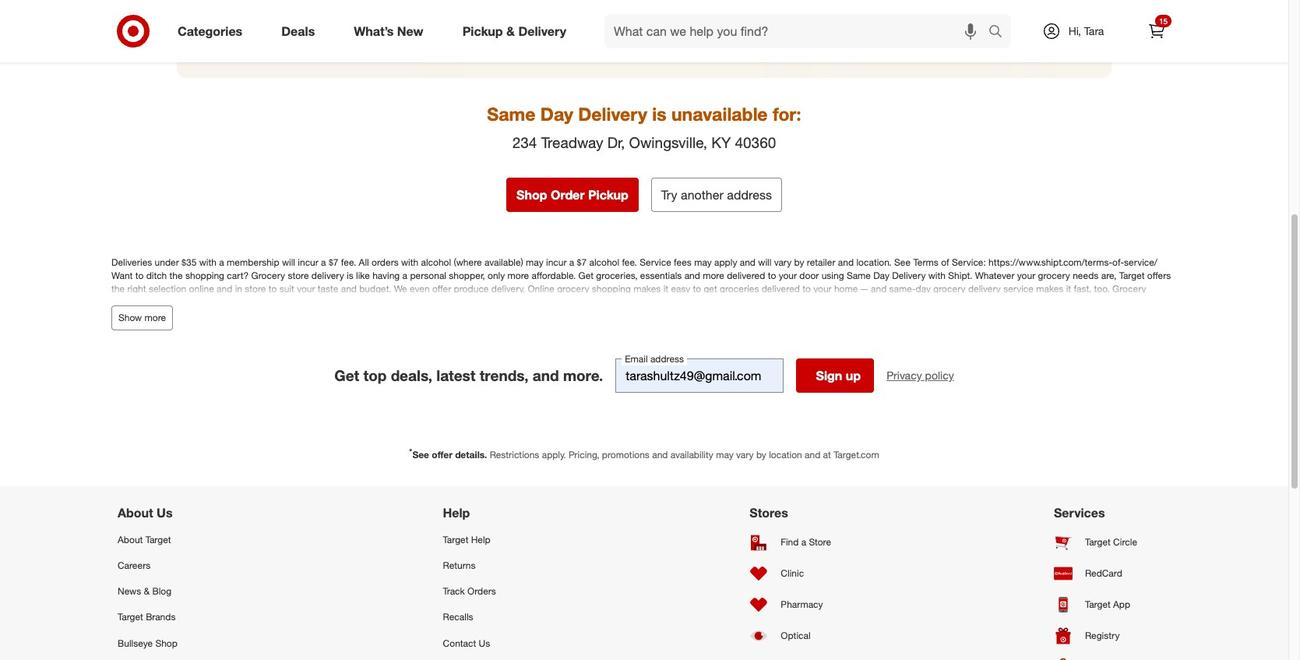 Task type: locate. For each thing, give the bounding box(es) containing it.
234
[[513, 133, 537, 151]]

terms
[[914, 256, 939, 268]]

will up groceries
[[759, 256, 772, 268]]

offer left details. on the bottom of page
[[432, 449, 453, 461]]

retailer
[[807, 256, 836, 268]]

another
[[681, 187, 724, 203]]

details.
[[455, 449, 487, 461]]

what's new link
[[341, 14, 443, 48]]

store
[[288, 270, 309, 281], [245, 283, 266, 295]]

may
[[526, 256, 544, 268], [695, 256, 712, 268], [716, 449, 734, 461]]

0 horizontal spatial get
[[209, 16, 233, 34]]

same down we
[[381, 296, 405, 308]]

target help
[[443, 534, 491, 546]]

services
[[1055, 505, 1106, 521]]

affordable.
[[532, 270, 576, 281]]

orders right on
[[230, 34, 272, 52]]

may up the affordable.
[[526, 256, 544, 268]]

What can we help you find? suggestions appear below search field
[[605, 14, 993, 48]]

shop left order
[[517, 187, 548, 203]]

1 horizontal spatial will
[[759, 256, 772, 268]]

target circle
[[1086, 537, 1138, 548]]

shopping up online
[[185, 270, 224, 281]]

more up get on the right top of the page
[[703, 270, 725, 281]]

get left unlimited
[[209, 16, 233, 34]]

privacy policy link
[[887, 368, 955, 383]]

1 horizontal spatial &
[[507, 23, 515, 39]]

1 vertical spatial by
[[757, 449, 767, 461]]

contact us link
[[443, 630, 542, 656]]

0 vertical spatial shop
[[517, 187, 548, 203]]

0 vertical spatial same
[[487, 103, 536, 125]]

by
[[795, 256, 805, 268], [757, 449, 767, 461]]

https://www.shipt.com/terms-
[[989, 256, 1113, 268]]

the down want
[[111, 283, 125, 295]]

1 horizontal spatial store
[[288, 270, 309, 281]]

1 horizontal spatial get
[[335, 366, 360, 384]]

by up door
[[795, 256, 805, 268]]

2 offer from the top
[[432, 449, 453, 461]]

1 horizontal spatial $7
[[577, 256, 587, 268]]

0 horizontal spatial shop
[[155, 637, 178, 649]]

shop order pickup
[[517, 187, 629, 203]]

shop down brands
[[155, 637, 178, 649]]

& for news
[[144, 586, 150, 597]]

None text field
[[616, 358, 784, 393]]

see
[[895, 256, 911, 268], [413, 449, 429, 461]]

2 horizontal spatial same
[[847, 270, 871, 281]]

1 horizontal spatial vary
[[774, 256, 792, 268]]

2 horizontal spatial get
[[579, 270, 594, 281]]

1 alcohol from the left
[[421, 256, 451, 268]]

0 horizontal spatial it
[[664, 283, 669, 295]]

registry
[[1086, 630, 1120, 642]]

1 horizontal spatial fee.
[[622, 256, 637, 268]]

help up returns link on the left of the page
[[471, 534, 491, 546]]

0 vertical spatial easy
[[671, 283, 691, 295]]

1 horizontal spatial grocery
[[1113, 283, 1147, 295]]

1 vertical spatial easy
[[169, 296, 188, 308]]

0 vertical spatial about
[[118, 505, 153, 521]]

1 horizontal spatial service
[[1004, 283, 1034, 295]]

target brands
[[118, 611, 176, 623]]

0 vertical spatial see
[[895, 256, 911, 268]]

orders inside deliveries under $35 with a membership will incur a $7 fee. all orders with alcohol (where available) may incur a $7 alcohol fee. service fees may apply and will vary by retailer and location. see terms of service: https://www.shipt.com/terms-of-service/ want to ditch the shopping cart? grocery store delivery is like having a personal shopper, only more affordable. get groceries, essentials and more delivered to your door using same day delivery with shipt. whatever your grocery needs are, target offers the right selection online and in store to suit your taste and budget. we even offer produce delivery. online grocery shopping makes it easy to get groceries delivered to your home — and same-day grocery delivery service makes it fast, too. grocery delivery is an easy and convenient way to save time and energy. same day delivery is ideal for busy moms and dads and others with demanding schedules. it's also a great option for those who simply dislike shopping. whatever your needs, we have a grocery delivery service for you.
[[372, 256, 399, 268]]

may right availability
[[716, 449, 734, 461]]

0 horizontal spatial pickup
[[463, 23, 503, 39]]

to up it's
[[768, 270, 777, 281]]

see inside * see offer details. restrictions apply. pricing, promotions and availability may vary by location and at target.com
[[413, 449, 429, 461]]

it left fast,
[[1067, 283, 1072, 295]]

demanding
[[668, 296, 716, 308]]

also
[[780, 296, 797, 308]]

(where
[[454, 256, 482, 268]]

alcohol up groceries, at the top of page
[[590, 256, 620, 268]]

target circle link
[[1055, 527, 1171, 558]]

day
[[541, 103, 574, 125], [874, 270, 890, 281], [408, 296, 424, 308]]

1 incur from the left
[[298, 256, 319, 268]]

your up great
[[814, 283, 832, 295]]

for down delivery. at left
[[494, 296, 506, 308]]

simply
[[920, 296, 947, 308]]

to
[[135, 270, 144, 281], [768, 270, 777, 281], [269, 283, 277, 295], [693, 283, 702, 295], [803, 283, 811, 295], [277, 296, 285, 308]]

0 vertical spatial pickup
[[463, 23, 503, 39]]

0 horizontal spatial see
[[413, 449, 429, 461]]

dads
[[578, 296, 598, 308]]

and right apply
[[740, 256, 756, 268]]

1 vertical spatial store
[[245, 283, 266, 295]]

0 vertical spatial service
[[1004, 283, 1034, 295]]

1 vertical spatial us
[[479, 637, 490, 649]]

with right the others
[[648, 296, 666, 308]]

get inside deliveries under $35 with a membership will incur a $7 fee. all orders with alcohol (where available) may incur a $7 alcohol fee. service fees may apply and will vary by retailer and location. see terms of service: https://www.shipt.com/terms-of-service/ want to ditch the shopping cart? grocery store delivery is like having a personal shopper, only more affordable. get groceries, essentials and more delivered to your door using same day delivery with shipt. whatever your grocery needs are, target offers the right selection online and in store to suit your taste and budget. we even offer produce delivery. online grocery shopping makes it easy to get groceries delivered to your home — and same-day grocery delivery service makes it fast, too. grocery delivery is an easy and convenient way to save time and energy. same day delivery is ideal for busy moms and dads and others with demanding schedules. it's also a great option for those who simply dislike shopping. whatever your needs, we have a grocery delivery service for you.
[[579, 270, 594, 281]]

2 vertical spatial get
[[335, 366, 360, 384]]

2 makes from the left
[[1037, 283, 1064, 295]]

day down even
[[408, 296, 424, 308]]

0 horizontal spatial makes
[[634, 283, 661, 295]]

2 about from the top
[[118, 534, 143, 546]]

a up taste
[[321, 256, 326, 268]]

2 horizontal spatial may
[[716, 449, 734, 461]]

shopping down groceries, at the top of page
[[592, 283, 631, 295]]

1 vertical spatial see
[[413, 449, 429, 461]]

15 link
[[1140, 14, 1175, 48]]

makes down the https://www.shipt.com/terms-
[[1037, 283, 1064, 295]]

others
[[619, 296, 646, 308]]

about target
[[118, 534, 171, 546]]

we
[[1116, 296, 1128, 308]]

service
[[1004, 283, 1034, 295], [181, 310, 212, 321]]

using
[[822, 270, 845, 281]]

0 vertical spatial &
[[507, 23, 515, 39]]

1 about from the top
[[118, 505, 153, 521]]

of-
[[1113, 256, 1125, 268]]

0 horizontal spatial us
[[157, 505, 173, 521]]

and down like at the top
[[341, 283, 357, 295]]

get
[[704, 283, 718, 295]]

2 alcohol from the left
[[590, 256, 620, 268]]

we
[[394, 283, 407, 295]]

get up dads
[[579, 270, 594, 281]]

track
[[443, 586, 465, 597]]

0 vertical spatial whatever
[[976, 270, 1015, 281]]

who
[[900, 296, 918, 308]]

grocery down membership at the top of page
[[251, 270, 285, 281]]

shopping.
[[979, 296, 1020, 308]]

1 horizontal spatial alcohol
[[590, 256, 620, 268]]

target inside "link"
[[1086, 537, 1111, 548]]

tara
[[1085, 24, 1105, 37]]

for up 40360
[[773, 103, 797, 125]]

redcard
[[1086, 568, 1123, 579]]

to left get on the right top of the page
[[693, 283, 702, 295]]

grocery down the https://www.shipt.com/terms-
[[1039, 270, 1071, 281]]

$7 up taste
[[329, 256, 339, 268]]

grocery down 'shipt.'
[[934, 283, 966, 295]]

to down door
[[803, 283, 811, 295]]

target left app
[[1086, 599, 1111, 611]]

2 vertical spatial day
[[408, 296, 424, 308]]

about for about target
[[118, 534, 143, 546]]

get left top
[[335, 366, 360, 384]]

1 horizontal spatial us
[[479, 637, 490, 649]]

may right fees
[[695, 256, 712, 268]]

offer inside * see offer details. restrictions apply. pricing, promotions and availability may vary by location and at target.com
[[432, 449, 453, 461]]

0 vertical spatial offer
[[433, 283, 451, 295]]

vary
[[774, 256, 792, 268], [737, 449, 754, 461]]

pickup
[[463, 23, 503, 39], [588, 187, 629, 203]]

service up shopping.
[[1004, 283, 1034, 295]]

pickup & delivery
[[463, 23, 567, 39]]

1 horizontal spatial more
[[508, 270, 529, 281]]

easy up demanding
[[671, 283, 691, 295]]

1 horizontal spatial orders
[[372, 256, 399, 268]]

restrictions
[[490, 449, 540, 461]]

1 vertical spatial offer
[[432, 449, 453, 461]]

0 vertical spatial help
[[443, 505, 470, 521]]

more down an
[[145, 312, 166, 323]]

0 horizontal spatial alcohol
[[421, 256, 451, 268]]

target for target brands
[[118, 611, 143, 623]]

selection
[[149, 283, 187, 295]]

bullseye shop
[[118, 637, 178, 649]]

1 vertical spatial about
[[118, 534, 143, 546]]

fee. up groceries, at the top of page
[[622, 256, 637, 268]]

the up selection
[[170, 270, 183, 281]]

0 horizontal spatial help
[[443, 505, 470, 521]]

& inside news & blog link
[[144, 586, 150, 597]]

get inside the . get unlimited delivery on orders above $35.
[[209, 16, 233, 34]]

orders up having
[[372, 256, 399, 268]]

day down 'location.'
[[874, 270, 890, 281]]

0 horizontal spatial store
[[245, 283, 266, 295]]

search button
[[982, 14, 1020, 51]]

apply.
[[542, 449, 566, 461]]

1 horizontal spatial help
[[471, 534, 491, 546]]

0 horizontal spatial orders
[[230, 34, 272, 52]]

1 vertical spatial shop
[[155, 637, 178, 649]]

offer down the personal at the top left of page
[[433, 283, 451, 295]]

15
[[1160, 16, 1168, 26]]

privacy policy
[[887, 369, 955, 382]]

1 horizontal spatial by
[[795, 256, 805, 268]]

us right contact
[[479, 637, 490, 649]]

needs
[[1073, 270, 1099, 281]]

easy down selection
[[169, 296, 188, 308]]

1 vertical spatial pickup
[[588, 187, 629, 203]]

0 horizontal spatial vary
[[737, 449, 754, 461]]

it's
[[766, 296, 777, 308]]

1 vertical spatial same
[[847, 270, 871, 281]]

same up 234
[[487, 103, 536, 125]]

delivered up also
[[762, 283, 800, 295]]

will up the suit
[[282, 256, 295, 268]]

it down essentials
[[664, 283, 669, 295]]

online
[[528, 283, 555, 295]]

only
[[488, 270, 505, 281]]

target inside "link"
[[118, 611, 143, 623]]

0 horizontal spatial day
[[408, 296, 424, 308]]

target down news
[[118, 611, 143, 623]]

0 vertical spatial get
[[209, 16, 233, 34]]

pickup right the new
[[463, 23, 503, 39]]

vary left retailer
[[774, 256, 792, 268]]

track orders link
[[443, 579, 542, 604]]

at
[[824, 449, 832, 461]]

0 horizontal spatial by
[[757, 449, 767, 461]]

offers
[[1148, 270, 1172, 281]]

us inside contact us link
[[479, 637, 490, 649]]

0 horizontal spatial service
[[181, 310, 212, 321]]

your down the https://www.shipt.com/terms-
[[1018, 270, 1036, 281]]

1 horizontal spatial incur
[[546, 256, 567, 268]]

whatever up shopping.
[[976, 270, 1015, 281]]

to left the suit
[[269, 283, 277, 295]]

1 horizontal spatial see
[[895, 256, 911, 268]]

1 vertical spatial &
[[144, 586, 150, 597]]

0 horizontal spatial easy
[[169, 296, 188, 308]]

order
[[551, 187, 585, 203]]

0 horizontal spatial &
[[144, 586, 150, 597]]

your left door
[[779, 270, 797, 281]]

pharmacy link
[[750, 589, 847, 620]]

0 horizontal spatial will
[[282, 256, 295, 268]]

store up the suit
[[288, 270, 309, 281]]

and left in
[[217, 283, 233, 295]]

makes down essentials
[[634, 283, 661, 295]]

1 vertical spatial help
[[471, 534, 491, 546]]

1 fee. from the left
[[341, 256, 356, 268]]

help up target help
[[443, 505, 470, 521]]

1 vertical spatial whatever
[[1022, 296, 1062, 308]]

is
[[653, 103, 667, 125], [347, 270, 354, 281], [147, 296, 153, 308], [463, 296, 469, 308]]

40360
[[735, 133, 777, 151]]

careers
[[118, 560, 151, 571]]

target black friday image
[[177, 0, 1112, 78]]

convenient
[[209, 296, 255, 308]]

target for target circle
[[1086, 537, 1111, 548]]

delivery.
[[492, 283, 525, 295]]

0 horizontal spatial same
[[381, 296, 405, 308]]

see left details. on the bottom of page
[[413, 449, 429, 461]]

1 horizontal spatial day
[[541, 103, 574, 125]]

1 vertical spatial service
[[181, 310, 212, 321]]

1 offer from the top
[[433, 283, 451, 295]]

delivery
[[519, 23, 567, 39], [579, 103, 648, 125], [893, 270, 926, 281], [426, 296, 460, 308]]

policy
[[926, 369, 955, 382]]

target down service/
[[1120, 270, 1145, 281]]

same up —
[[847, 270, 871, 281]]

day up "treadway"
[[541, 103, 574, 125]]

address
[[727, 187, 772, 203]]

delivery
[[302, 16, 353, 34], [312, 270, 344, 281], [969, 283, 1001, 295], [111, 296, 144, 308], [146, 310, 179, 321]]

bullseye
[[118, 637, 153, 649]]

about up careers at the left of the page
[[118, 534, 143, 546]]

0 horizontal spatial more
[[145, 312, 166, 323]]

1 will from the left
[[282, 256, 295, 268]]

1 horizontal spatial easy
[[671, 283, 691, 295]]

news
[[118, 586, 141, 597]]

0 vertical spatial delivered
[[727, 270, 766, 281]]

see left terms
[[895, 256, 911, 268]]

0 vertical spatial the
[[170, 270, 183, 281]]

more
[[508, 270, 529, 281], [703, 270, 725, 281], [145, 312, 166, 323]]

target left circle
[[1086, 537, 1111, 548]]

1 vertical spatial get
[[579, 270, 594, 281]]

0 vertical spatial vary
[[774, 256, 792, 268]]

0 horizontal spatial incur
[[298, 256, 319, 268]]

door
[[800, 270, 819, 281]]

grocery up we
[[1113, 283, 1147, 295]]

incur up the affordable.
[[546, 256, 567, 268]]

grocery
[[1039, 270, 1071, 281], [557, 283, 590, 295], [934, 283, 966, 295], [111, 310, 144, 321]]

fee. left the all
[[341, 256, 356, 268]]

brands
[[146, 611, 176, 623]]

what's
[[354, 23, 394, 39]]

delivered up groceries
[[727, 270, 766, 281]]

us for about us
[[157, 505, 173, 521]]

target for target app
[[1086, 599, 1111, 611]]

0 vertical spatial us
[[157, 505, 173, 521]]

clinic link
[[750, 558, 847, 589]]

& inside pickup & delivery link
[[507, 23, 515, 39]]

—
[[861, 283, 869, 295]]

$7 up dads
[[577, 256, 587, 268]]

1 horizontal spatial shopping
[[592, 283, 631, 295]]

same
[[487, 103, 536, 125], [847, 270, 871, 281], [381, 296, 405, 308]]

your down fast,
[[1065, 296, 1083, 308]]

2 vertical spatial same
[[381, 296, 405, 308]]

a right also
[[800, 296, 805, 308]]

about up about target
[[118, 505, 153, 521]]

0 horizontal spatial shopping
[[185, 270, 224, 281]]

0 horizontal spatial the
[[111, 283, 125, 295]]

pickup right order
[[588, 187, 629, 203]]

target for target help
[[443, 534, 469, 546]]

1 vertical spatial orders
[[372, 256, 399, 268]]

by inside deliveries under $35 with a membership will incur a $7 fee. all orders with alcohol (where available) may incur a $7 alcohol fee. service fees may apply and will vary by retailer and location. see terms of service: https://www.shipt.com/terms-of-service/ want to ditch the shopping cart? grocery store delivery is like having a personal shopper, only more affordable. get groceries, essentials and more delivered to your door using same day delivery with shipt. whatever your grocery needs are, target offers the right selection online and in store to suit your taste and budget. we even offer produce delivery. online grocery shopping makes it easy to get groceries delivered to your home — and same-day grocery delivery service makes it fast, too. grocery delivery is an easy and convenient way to save time and energy. same day delivery is ideal for busy moms and dads and others with demanding schedules. it's also a great option for those who simply dislike shopping. whatever your needs, we have a grocery delivery service for you.
[[795, 256, 805, 268]]

0 vertical spatial shopping
[[185, 270, 224, 281]]

us up about target link
[[157, 505, 173, 521]]

0 vertical spatial store
[[288, 270, 309, 281]]

0 horizontal spatial $7
[[329, 256, 339, 268]]

0 vertical spatial orders
[[230, 34, 272, 52]]

1 vertical spatial vary
[[737, 449, 754, 461]]

shop
[[517, 187, 548, 203], [155, 637, 178, 649]]

location.
[[857, 256, 892, 268]]



Task type: vqa. For each thing, say whether or not it's contained in the screenshot.
shape
no



Task type: describe. For each thing, give the bounding box(es) containing it.
blog
[[152, 586, 172, 597]]

those
[[874, 296, 898, 308]]

groceries
[[720, 283, 759, 295]]

option
[[831, 296, 858, 308]]

top
[[364, 366, 387, 384]]

recalls link
[[443, 604, 542, 630]]

registry link
[[1055, 620, 1171, 652]]

hi, tara
[[1069, 24, 1105, 37]]

orders inside the . get unlimited delivery on orders above $35.
[[230, 34, 272, 52]]

target brands link
[[118, 604, 235, 630]]

essentials
[[641, 270, 682, 281]]

1 $7 from the left
[[329, 256, 339, 268]]

ideal
[[472, 296, 492, 308]]

more.
[[563, 366, 603, 384]]

fees
[[674, 256, 692, 268]]

:
[[797, 103, 802, 125]]

to up right
[[135, 270, 144, 281]]

and down fees
[[685, 270, 701, 281]]

1 horizontal spatial may
[[695, 256, 712, 268]]

deliveries under $35 with a membership will incur a $7 fee. all orders with alcohol (where available) may incur a $7 alcohol fee. service fees may apply and will vary by retailer and location. see terms of service: https://www.shipt.com/terms-of-service/ want to ditch the shopping cart? grocery store delivery is like having a personal shopper, only more affordable. get groceries, essentials and more delivered to your door using same day delivery with shipt. whatever your grocery needs are, target offers the right selection online and in store to suit your taste and budget. we even offer produce delivery. online grocery shopping makes it easy to get groceries delivered to your home — and same-day grocery delivery service makes it fast, too. grocery delivery is an easy and convenient way to save time and energy. same day delivery is ideal for busy moms and dads and others with demanding schedules. it's also a great option for those who simply dislike shopping. whatever your needs, we have a grocery delivery service for you.
[[111, 256, 1172, 321]]

shop order pickup link
[[507, 178, 639, 212]]

and up using at the top
[[838, 256, 854, 268]]

fast,
[[1074, 283, 1092, 295]]

track orders
[[443, 586, 496, 597]]

with down of on the right top of the page
[[929, 270, 946, 281]]

a up the affordable.
[[570, 256, 575, 268]]

$35
[[182, 256, 197, 268]]

try another address
[[662, 187, 772, 203]]

about for about us
[[118, 505, 153, 521]]

like
[[356, 270, 370, 281]]

above
[[277, 34, 317, 52]]

bullseye shop link
[[118, 630, 235, 656]]

dr,
[[608, 133, 625, 151]]

is left an
[[147, 296, 153, 308]]

and left "more."
[[533, 366, 559, 384]]

show
[[118, 312, 142, 323]]

1 horizontal spatial pickup
[[588, 187, 629, 203]]

2 fee. from the left
[[622, 256, 637, 268]]

all
[[359, 256, 369, 268]]

find
[[781, 537, 799, 548]]

search
[[982, 25, 1020, 40]]

service/
[[1125, 256, 1158, 268]]

for down —
[[860, 296, 872, 308]]

and left availability
[[653, 449, 668, 461]]

is up the owingsville,
[[653, 103, 667, 125]]

busy
[[508, 296, 528, 308]]

0 horizontal spatial grocery
[[251, 270, 285, 281]]

see inside deliveries under $35 with a membership will incur a $7 fee. all orders with alcohol (where available) may incur a $7 alcohol fee. service fees may apply and will vary by retailer and location. see terms of service: https://www.shipt.com/terms-of-service/ want to ditch the shopping cart? grocery store delivery is like having a personal shopper, only more affordable. get groceries, essentials and more delivered to your door using same day delivery with shipt. whatever your grocery needs are, target offers the right selection online and in store to suit your taste and budget. we even offer produce delivery. online grocery shopping makes it easy to get groceries delivered to your home — and same-day grocery delivery service makes it fast, too. grocery delivery is an easy and convenient way to save time and energy. same day delivery is ideal for busy moms and dads and others with demanding schedules. it's also a great option for those who simply dislike shopping. whatever your needs, we have a grocery delivery service for you.
[[895, 256, 911, 268]]

apply
[[715, 256, 738, 268]]

by inside * see offer details. restrictions apply. pricing, promotions and availability may vary by location and at target.com
[[757, 449, 767, 461]]

cart?
[[227, 270, 249, 281]]

vary inside * see offer details. restrictions apply. pricing, promotions and availability may vary by location and at target.com
[[737, 449, 754, 461]]

returns link
[[443, 553, 542, 579]]

and down taste
[[330, 296, 346, 308]]

clinic
[[781, 568, 804, 579]]

. get unlimited delivery on orders above $35.
[[209, 0, 353, 52]]

up
[[846, 368, 861, 383]]

schedules.
[[718, 296, 763, 308]]

vary inside deliveries under $35 with a membership will incur a $7 fee. all orders with alcohol (where available) may incur a $7 alcohol fee. service fees may apply and will vary by retailer and location. see terms of service: https://www.shipt.com/terms-of-service/ want to ditch the shopping cart? grocery store delivery is like having a personal shopper, only more affordable. get groceries, essentials and more delivered to your door using same day delivery with shipt. whatever your grocery needs are, target offers the right selection online and in store to suit your taste and budget. we even offer produce delivery. online grocery shopping makes it easy to get groceries delivered to your home — and same-day grocery delivery service makes it fast, too. grocery delivery is an easy and convenient way to save time and energy. same day delivery is ideal for busy moms and dads and others with demanding schedules. it's also a great option for those who simply dislike shopping. whatever your needs, we have a grocery delivery service for you.
[[774, 256, 792, 268]]

budget.
[[360, 283, 392, 295]]

1 horizontal spatial the
[[170, 270, 183, 281]]

1 horizontal spatial shop
[[517, 187, 548, 203]]

0 horizontal spatial may
[[526, 256, 544, 268]]

& for pickup
[[507, 23, 515, 39]]

latest
[[437, 366, 476, 384]]

grocery down right
[[111, 310, 144, 321]]

you.
[[228, 310, 245, 321]]

2 horizontal spatial more
[[703, 270, 725, 281]]

for left you.
[[214, 310, 225, 321]]

and left dads
[[559, 296, 575, 308]]

target inside deliveries under $35 with a membership will incur a $7 fee. all orders with alcohol (where available) may incur a $7 alcohol fee. service fees may apply and will vary by retailer and location. see terms of service: https://www.shipt.com/terms-of-service/ want to ditch the shopping cart? grocery store delivery is like having a personal shopper, only more affordable. get groceries, essentials and more delivered to your door using same day delivery with shipt. whatever your grocery needs are, target offers the right selection online and in store to suit your taste and budget. we even offer produce delivery. online grocery shopping makes it easy to get groceries delivered to your home — and same-day grocery delivery service makes it fast, too. grocery delivery is an easy and convenient way to save time and energy. same day delivery is ideal for busy moms and dads and others with demanding schedules. it's also a great option for those who simply dislike shopping. whatever your needs, we have a grocery delivery service for you.
[[1120, 270, 1145, 281]]

1 horizontal spatial same
[[487, 103, 536, 125]]

1 it from the left
[[664, 283, 669, 295]]

on
[[209, 34, 226, 52]]

categories link
[[164, 14, 262, 48]]

2 $7 from the left
[[577, 256, 587, 268]]

and down online
[[191, 296, 206, 308]]

what's new
[[354, 23, 424, 39]]

location
[[769, 449, 803, 461]]

with up the personal at the top left of page
[[401, 256, 419, 268]]

and right —
[[871, 283, 887, 295]]

a up we
[[403, 270, 408, 281]]

234 treadway dr, owingsville, ky 40360
[[513, 133, 777, 151]]

news & blog link
[[118, 579, 235, 604]]

news & blog
[[118, 586, 172, 597]]

your up save
[[297, 283, 315, 295]]

store
[[809, 537, 832, 548]]

get top deals, latest trends, and more.
[[335, 366, 603, 384]]

of
[[942, 256, 950, 268]]

about us
[[118, 505, 173, 521]]

same-
[[890, 283, 916, 295]]

moms
[[531, 296, 557, 308]]

and right dads
[[601, 296, 617, 308]]

produce
[[454, 283, 489, 295]]

show more
[[118, 312, 166, 323]]

*
[[409, 447, 413, 456]]

stores
[[750, 505, 789, 521]]

1 vertical spatial shopping
[[592, 283, 631, 295]]

availability
[[671, 449, 714, 461]]

privacy
[[887, 369, 923, 382]]

service
[[640, 256, 672, 268]]

target help link
[[443, 527, 542, 553]]

deals,
[[391, 366, 433, 384]]

recalls
[[443, 611, 474, 623]]

offer inside deliveries under $35 with a membership will incur a $7 fee. all orders with alcohol (where available) may incur a $7 alcohol fee. service fees may apply and will vary by retailer and location. see terms of service: https://www.shipt.com/terms-of-service/ want to ditch the shopping cart? grocery store delivery is like having a personal shopper, only more affordable. get groceries, essentials and more delivered to your door using same day delivery with shipt. whatever your grocery needs are, target offers the right selection online and in store to suit your taste and budget. we even offer produce delivery. online grocery shopping makes it easy to get groceries delivered to your home — and same-day grocery delivery service makes it fast, too. grocery delivery is an easy and convenient way to save time and energy. same day delivery is ideal for busy moms and dads and others with demanding schedules. it's also a great option for those who simply dislike shopping. whatever your needs, we have a grocery delivery service for you.
[[433, 283, 451, 295]]

a left membership at the top of page
[[219, 256, 224, 268]]

membership
[[227, 256, 279, 268]]

1 makes from the left
[[634, 283, 661, 295]]

and left the at
[[805, 449, 821, 461]]

optical
[[781, 630, 811, 642]]

even
[[410, 283, 430, 295]]

personal
[[410, 270, 447, 281]]

a right have
[[1153, 296, 1158, 308]]

with right $35
[[199, 256, 217, 268]]

a right find
[[802, 537, 807, 548]]

0 vertical spatial day
[[541, 103, 574, 125]]

great
[[807, 296, 829, 308]]

to down the suit
[[277, 296, 285, 308]]

1 vertical spatial grocery
[[1113, 283, 1147, 295]]

2 horizontal spatial day
[[874, 270, 890, 281]]

is down produce
[[463, 296, 469, 308]]

2 will from the left
[[759, 256, 772, 268]]

2 incur from the left
[[546, 256, 567, 268]]

having
[[373, 270, 400, 281]]

may inside * see offer details. restrictions apply. pricing, promotions and availability may vary by location and at target.com
[[716, 449, 734, 461]]

unlimited
[[237, 16, 298, 34]]

same day delivery is unavailable for :
[[487, 103, 802, 125]]

try
[[662, 187, 678, 203]]

us for contact us
[[479, 637, 490, 649]]

delivery inside the . get unlimited delivery on orders above $35.
[[302, 16, 353, 34]]

sign up
[[816, 368, 861, 383]]

grocery up dads
[[557, 283, 590, 295]]

.
[[348, 0, 352, 16]]

1 vertical spatial delivered
[[762, 283, 800, 295]]

1 horizontal spatial whatever
[[1022, 296, 1062, 308]]

target.com
[[834, 449, 880, 461]]

0 horizontal spatial whatever
[[976, 270, 1015, 281]]

save
[[287, 296, 307, 308]]

more inside button
[[145, 312, 166, 323]]

target down the about us
[[146, 534, 171, 546]]

is left like at the top
[[347, 270, 354, 281]]

hi,
[[1069, 24, 1082, 37]]

2 it from the left
[[1067, 283, 1072, 295]]



